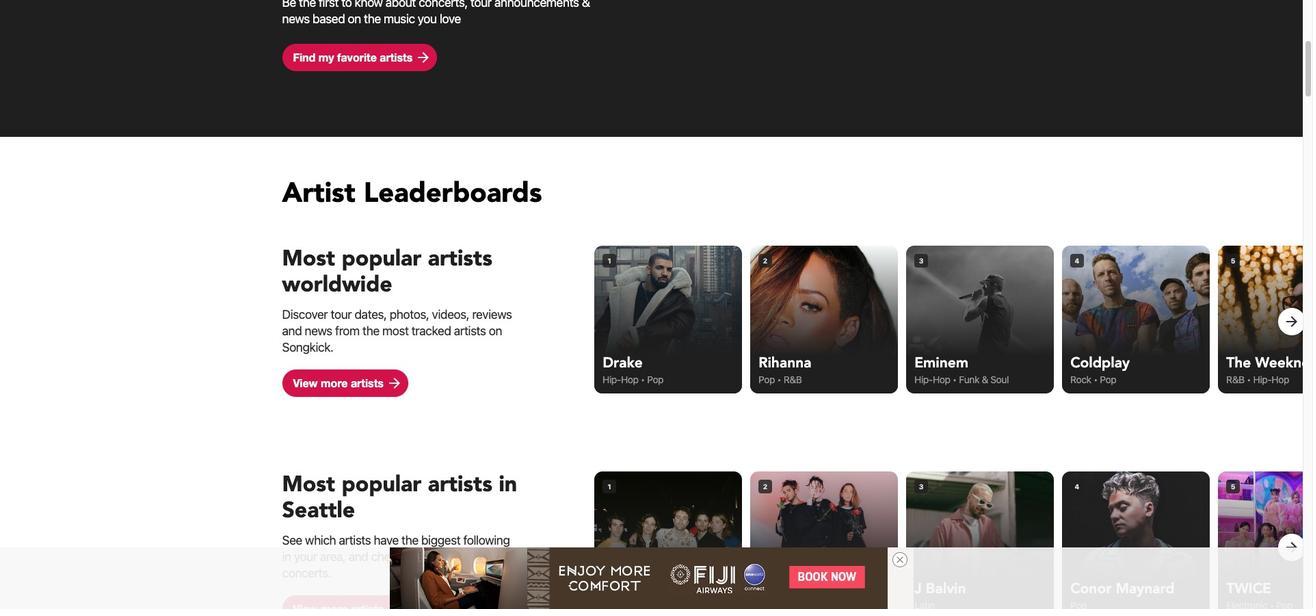 Task type: locate. For each thing, give the bounding box(es) containing it.
news inside discover tour dates, photos, videos, reviews and news from the most tracked artists on songkick.
[[305, 323, 332, 338]]

0 vertical spatial the
[[1227, 353, 1252, 373]]

dates,
[[355, 307, 387, 321]]

0 vertical spatial popular
[[342, 244, 422, 274]]

0 horizontal spatial r&b
[[784, 374, 802, 385]]

have
[[374, 533, 399, 547]]

popular inside most popular artists in seattle
[[342, 470, 422, 500]]

soul
[[991, 374, 1009, 385]]

popular for in
[[342, 470, 422, 500]]

0 vertical spatial 2
[[764, 256, 768, 264]]

hop inside eminem hip-hop • funk & soul
[[933, 374, 951, 385]]

artists right more
[[351, 376, 384, 389]]

love
[[440, 12, 461, 26]]

3 • from the left
[[953, 374, 957, 385]]

1 horizontal spatial in
[[499, 470, 517, 500]]

1 horizontal spatial hop
[[933, 374, 951, 385]]

music
[[384, 12, 415, 26]]

seattle
[[282, 495, 355, 525]]

0 horizontal spatial pop
[[648, 374, 664, 385]]

0 vertical spatial 1
[[608, 256, 612, 264]]

on down to
[[348, 12, 361, 26]]

2 4 from the top
[[1075, 482, 1080, 490]]

1 2 from the top
[[764, 256, 768, 264]]

news up songkick.
[[305, 323, 332, 338]]

2 3 from the top
[[919, 482, 924, 490]]

most up which
[[282, 470, 335, 500]]

5
[[1232, 256, 1236, 264], [1232, 482, 1236, 490]]

1 for the vaccines
[[608, 482, 612, 490]]

1 vertical spatial 5
[[1232, 482, 1236, 490]]

artists inside see which artists have the biggest following in your area, and check out their upcoming concerts.
[[339, 533, 371, 547]]

tour
[[471, 0, 492, 10], [331, 307, 352, 321]]

• for the weeknd
[[1248, 374, 1252, 385]]

& left soul
[[982, 374, 989, 385]]

reviews
[[472, 307, 512, 321]]

hop down weeknd
[[1272, 374, 1290, 385]]

1 vertical spatial 1
[[608, 482, 612, 490]]

the up the out
[[402, 533, 419, 547]]

0 horizontal spatial the
[[603, 579, 628, 599]]

artists inside most popular artists worldwide
[[428, 244, 493, 274]]

hop for eminem
[[933, 374, 951, 385]]

artists down the videos, on the left
[[454, 323, 486, 338]]

0 vertical spatial most
[[282, 244, 335, 274]]

pop inside "coldplay rock • pop"
[[1101, 374, 1117, 385]]

1 hop from the left
[[621, 374, 639, 385]]

hip- inside the drake hip-hop • pop
[[603, 374, 621, 385]]

0 horizontal spatial &
[[582, 0, 590, 10]]

news
[[282, 12, 310, 26], [305, 323, 332, 338]]

most up discover at the left bottom of page
[[282, 244, 335, 274]]

r&b
[[784, 374, 802, 385], [1227, 374, 1245, 385]]

more
[[321, 376, 348, 389]]

0 vertical spatial tour
[[471, 0, 492, 10]]

2 for chase atlantic
[[764, 482, 768, 490]]

1 r&b from the left
[[784, 374, 802, 385]]

hop down drake at the bottom left
[[621, 374, 639, 385]]

2 pop from the left
[[759, 374, 775, 385]]

artists
[[380, 51, 413, 64], [428, 244, 493, 274], [454, 323, 486, 338], [351, 376, 384, 389], [428, 470, 493, 500], [339, 533, 371, 547]]

most inside most popular artists worldwide
[[282, 244, 335, 274]]

0 horizontal spatial in
[[282, 549, 291, 564]]

1 horizontal spatial on
[[489, 323, 502, 338]]

0 vertical spatial in
[[499, 470, 517, 500]]

0 vertical spatial 4
[[1075, 256, 1080, 264]]

on down reviews
[[489, 323, 502, 338]]

coldplay
[[1071, 353, 1130, 373]]

your
[[294, 549, 317, 564]]

2 most from the top
[[282, 470, 335, 500]]

0 vertical spatial news
[[282, 12, 310, 26]]

the
[[299, 0, 316, 10], [364, 12, 381, 26], [363, 323, 380, 338], [402, 533, 419, 547]]

hip- down 'eminem'
[[915, 374, 933, 385]]

artists inside most popular artists in seattle
[[428, 470, 493, 500]]

and right area,
[[349, 549, 368, 564]]

artists for most popular artists worldwide
[[428, 244, 493, 274]]

conor maynard
[[1071, 579, 1175, 599]]

1 horizontal spatial and
[[349, 549, 368, 564]]

2
[[764, 256, 768, 264], [764, 482, 768, 490]]

maynard
[[1117, 579, 1175, 599]]

be
[[282, 0, 296, 10]]

1 vertical spatial popular
[[342, 470, 422, 500]]

1 4 from the top
[[1075, 256, 1080, 264]]

artists for see which artists have the biggest following in your area, and check out their upcoming concerts.
[[339, 533, 371, 547]]

chase
[[759, 579, 799, 599]]

1 pop from the left
[[648, 374, 664, 385]]

1 vertical spatial on
[[489, 323, 502, 338]]

2 2 from the top
[[764, 482, 768, 490]]

1 vertical spatial and
[[349, 549, 368, 564]]

news down be
[[282, 12, 310, 26]]

1 vertical spatial 3
[[919, 482, 924, 490]]

artists up the videos, on the left
[[428, 244, 493, 274]]

on inside discover tour dates, photos, videos, reviews and news from the most tracked artists on songkick.
[[489, 323, 502, 338]]

you
[[418, 12, 437, 26]]

5 • from the left
[[1248, 374, 1252, 385]]

3
[[919, 256, 924, 264], [919, 482, 924, 490]]

the inside the weeknd r&b • hip-hop
[[1227, 353, 1252, 373]]

0 vertical spatial 5
[[1232, 256, 1236, 264]]

tour right concerts,
[[471, 0, 492, 10]]

find my favorite artists
[[293, 51, 413, 64]]

1 5 from the top
[[1232, 256, 1236, 264]]

2 hop from the left
[[933, 374, 951, 385]]

area,
[[320, 549, 346, 564]]

and down discover at the left bottom of page
[[282, 323, 302, 338]]

1 vertical spatial in
[[282, 549, 291, 564]]

0 vertical spatial on
[[348, 12, 361, 26]]

1 horizontal spatial &
[[982, 374, 989, 385]]

hip- for drake
[[603, 374, 621, 385]]

0 horizontal spatial and
[[282, 323, 302, 338]]

1 vertical spatial 2
[[764, 482, 768, 490]]

0 horizontal spatial on
[[348, 12, 361, 26]]

see which artists have the biggest following in your area, and check out their upcoming concerts.
[[282, 533, 510, 580]]

be the first to know about concerts, tour announcements & news based on the music you love
[[282, 0, 590, 26]]

the left weeknd
[[1227, 353, 1252, 373]]

the left the vaccines
[[603, 579, 628, 599]]

2 • from the left
[[778, 374, 782, 385]]

to
[[342, 0, 352, 10]]

3 hip- from the left
[[1254, 374, 1272, 385]]

popular up dates,
[[342, 244, 422, 274]]

2 1 from the top
[[608, 482, 612, 490]]

coldplay rock • pop
[[1071, 353, 1130, 385]]

hip- down weeknd
[[1254, 374, 1272, 385]]

popular for worldwide
[[342, 244, 422, 274]]

• inside "coldplay rock • pop"
[[1094, 374, 1098, 385]]

2 horizontal spatial hop
[[1272, 374, 1290, 385]]

artist
[[282, 174, 356, 212]]

1 1 from the top
[[608, 256, 612, 264]]

pop
[[648, 374, 664, 385], [759, 374, 775, 385], [1101, 374, 1117, 385]]

1 vertical spatial most
[[282, 470, 335, 500]]

find
[[293, 51, 316, 64]]

in
[[499, 470, 517, 500], [282, 549, 291, 564]]

my
[[319, 51, 334, 64]]

r&b inside rihanna pop • r&b
[[784, 374, 802, 385]]

1 vertical spatial news
[[305, 323, 332, 338]]

popular inside most popular artists worldwide
[[342, 244, 422, 274]]

1 • from the left
[[641, 374, 645, 385]]

2 popular from the top
[[342, 470, 422, 500]]

• inside the drake hip-hop • pop
[[641, 374, 645, 385]]

the down dates,
[[363, 323, 380, 338]]

artists inside discover tour dates, photos, videos, reviews and news from the most tracked artists on songkick.
[[454, 323, 486, 338]]

most
[[282, 244, 335, 274], [282, 470, 335, 500]]

on
[[348, 12, 361, 26], [489, 323, 502, 338]]

1 vertical spatial &
[[982, 374, 989, 385]]

the right be
[[299, 0, 316, 10]]

songkick.
[[282, 340, 334, 354]]

0 horizontal spatial tour
[[331, 307, 352, 321]]

• inside eminem hip-hop • funk & soul
[[953, 374, 957, 385]]

4
[[1075, 256, 1080, 264], [1075, 482, 1080, 490]]

hip- down drake at the bottom left
[[603, 374, 621, 385]]

1 vertical spatial 4
[[1075, 482, 1080, 490]]

&
[[582, 0, 590, 10], [982, 374, 989, 385]]

4 • from the left
[[1094, 374, 1098, 385]]

1 for drake
[[608, 256, 612, 264]]

artists up area,
[[339, 533, 371, 547]]

2 horizontal spatial hip-
[[1254, 374, 1272, 385]]

artists for most popular artists in seattle
[[428, 470, 493, 500]]

1 horizontal spatial r&b
[[1227, 374, 1245, 385]]

0 vertical spatial and
[[282, 323, 302, 338]]

in inside most popular artists in seattle
[[499, 470, 517, 500]]

1 horizontal spatial pop
[[759, 374, 775, 385]]

1
[[608, 256, 612, 264], [608, 482, 612, 490]]

most inside most popular artists in seattle
[[282, 470, 335, 500]]

the for the vaccines
[[603, 579, 628, 599]]

0 horizontal spatial hop
[[621, 374, 639, 385]]

5 for twice
[[1232, 482, 1236, 490]]

hip- inside eminem hip-hop • funk & soul
[[915, 374, 933, 385]]

from
[[335, 323, 360, 338]]

r&b inside the weeknd r&b • hip-hop
[[1227, 374, 1245, 385]]

the
[[1227, 353, 1252, 373], [603, 579, 628, 599]]

artists up biggest
[[428, 470, 493, 500]]

eminem hip-hop • funk & soul
[[915, 353, 1009, 385]]

•
[[641, 374, 645, 385], [778, 374, 782, 385], [953, 374, 957, 385], [1094, 374, 1098, 385], [1248, 374, 1252, 385]]

1 vertical spatial the
[[603, 579, 628, 599]]

hop inside the drake hip-hop • pop
[[621, 374, 639, 385]]

tracked
[[412, 323, 451, 338]]

hop
[[621, 374, 639, 385], [933, 374, 951, 385], [1272, 374, 1290, 385]]

popular
[[342, 244, 422, 274], [342, 470, 422, 500]]

1 popular from the top
[[342, 244, 422, 274]]

in down see
[[282, 549, 291, 564]]

popular up have
[[342, 470, 422, 500]]

0 vertical spatial 3
[[919, 256, 924, 264]]

and inside discover tour dates, photos, videos, reviews and news from the most tracked artists on songkick.
[[282, 323, 302, 338]]

0 vertical spatial &
[[582, 0, 590, 10]]

3 pop from the left
[[1101, 374, 1117, 385]]

hop down 'eminem'
[[933, 374, 951, 385]]

3 hop from the left
[[1272, 374, 1290, 385]]

2 hip- from the left
[[915, 374, 933, 385]]

1 hip- from the left
[[603, 374, 621, 385]]

3 for eminem
[[919, 256, 924, 264]]

2 5 from the top
[[1232, 482, 1236, 490]]

& right announcements at top left
[[582, 0, 590, 10]]

in inside see which artists have the biggest following in your area, and check out their upcoming concerts.
[[282, 549, 291, 564]]

and
[[282, 323, 302, 338], [349, 549, 368, 564]]

drake hip-hop • pop
[[603, 353, 664, 385]]

tour up from on the bottom left of page
[[331, 307, 352, 321]]

0 horizontal spatial hip-
[[603, 374, 621, 385]]

2 horizontal spatial pop
[[1101, 374, 1117, 385]]

artist leaderboards
[[282, 174, 542, 212]]

1 3 from the top
[[919, 256, 924, 264]]

1 horizontal spatial hip-
[[915, 374, 933, 385]]

1 horizontal spatial the
[[1227, 353, 1252, 373]]

1 most from the top
[[282, 244, 335, 274]]

1 vertical spatial tour
[[331, 307, 352, 321]]

in up following
[[499, 470, 517, 500]]

1 horizontal spatial tour
[[471, 0, 492, 10]]

hip-
[[603, 374, 621, 385], [915, 374, 933, 385], [1254, 374, 1272, 385]]

• inside the weeknd r&b • hip-hop
[[1248, 374, 1252, 385]]

atlantic
[[804, 579, 856, 599]]

2 r&b from the left
[[1227, 374, 1245, 385]]



Task type: describe. For each thing, give the bounding box(es) containing it.
rock
[[1071, 374, 1092, 385]]

chase atlantic
[[759, 579, 856, 599]]

& inside be the first to know about concerts, tour announcements & news based on the music you love
[[582, 0, 590, 10]]

most popular artists in seattle
[[282, 470, 517, 525]]

twice
[[1227, 579, 1272, 599]]

• for eminem
[[953, 374, 957, 385]]

& inside eminem hip-hop • funk & soul
[[982, 374, 989, 385]]

the down know
[[364, 12, 381, 26]]

their
[[426, 549, 449, 564]]

• inside rihanna pop • r&b
[[778, 374, 782, 385]]

most for most popular artists in seattle
[[282, 470, 335, 500]]

see
[[282, 533, 302, 547]]

view
[[293, 376, 318, 389]]

advertisement element
[[390, 547, 888, 609]]

conor
[[1071, 579, 1112, 599]]

most
[[382, 323, 409, 338]]

pop inside rihanna pop • r&b
[[759, 374, 775, 385]]

vaccines
[[632, 579, 689, 599]]

4 for conor maynard
[[1075, 482, 1080, 490]]

which
[[305, 533, 336, 547]]

drake
[[603, 353, 643, 373]]

worldwide
[[282, 269, 393, 299]]

rihanna
[[759, 353, 812, 373]]

eminem
[[915, 353, 969, 373]]

• for drake
[[641, 374, 645, 385]]

find my favorite artists link
[[282, 44, 437, 71]]

out
[[406, 549, 423, 564]]

and inside see which artists have the biggest following in your area, and check out their upcoming concerts.
[[349, 549, 368, 564]]

hip- for eminem
[[915, 374, 933, 385]]

about
[[386, 0, 416, 10]]

biggest
[[421, 533, 461, 547]]

balvin
[[926, 579, 967, 599]]

know
[[355, 0, 383, 10]]

tour inside discover tour dates, photos, videos, reviews and news from the most tracked artists on songkick.
[[331, 307, 352, 321]]

weeknd
[[1256, 353, 1311, 373]]

discover tour dates, photos, videos, reviews and news from the most tracked artists on songkick.
[[282, 307, 512, 354]]

leaderboards
[[364, 174, 542, 212]]

on inside be the first to know about concerts, tour announcements & news based on the music you love
[[348, 12, 361, 26]]

news inside be the first to know about concerts, tour announcements & news based on the music you love
[[282, 12, 310, 26]]

check
[[371, 549, 403, 564]]

the weeknd r&b • hip-hop
[[1227, 353, 1311, 385]]

hop for drake
[[621, 374, 639, 385]]

rihanna pop • r&b
[[759, 353, 812, 385]]

pop inside the drake hip-hop • pop
[[648, 374, 664, 385]]

announcements
[[495, 0, 579, 10]]

favorite
[[337, 51, 377, 64]]

tour inside be the first to know about concerts, tour announcements & news based on the music you love
[[471, 0, 492, 10]]

most for most popular artists worldwide
[[282, 244, 335, 274]]

2 for rihanna
[[764, 256, 768, 264]]

the inside see which artists have the biggest following in your area, and check out their upcoming concerts.
[[402, 533, 419, 547]]

view more artists
[[293, 376, 384, 389]]

hip- inside the weeknd r&b • hip-hop
[[1254, 374, 1272, 385]]

funk
[[960, 374, 980, 385]]

j
[[915, 579, 922, 599]]

upcoming
[[452, 549, 505, 564]]

3 for j balvin
[[919, 482, 924, 490]]

first
[[319, 0, 339, 10]]

j balvin
[[915, 579, 967, 599]]

following
[[464, 533, 510, 547]]

photos,
[[390, 307, 429, 321]]

concerts.
[[282, 566, 331, 580]]

4 for coldplay
[[1075, 256, 1080, 264]]

the for the weeknd r&b • hip-hop
[[1227, 353, 1252, 373]]

most popular artists worldwide
[[282, 244, 493, 299]]

discover
[[282, 307, 328, 321]]

artists down music
[[380, 51, 413, 64]]

view more artists link
[[282, 369, 408, 397]]

5 for the weeknd
[[1232, 256, 1236, 264]]

videos,
[[432, 307, 470, 321]]

the inside discover tour dates, photos, videos, reviews and news from the most tracked artists on songkick.
[[363, 323, 380, 338]]

the vaccines
[[603, 579, 689, 599]]

concerts,
[[419, 0, 468, 10]]

hop inside the weeknd r&b • hip-hop
[[1272, 374, 1290, 385]]

artists for view more artists
[[351, 376, 384, 389]]

based
[[313, 12, 345, 26]]



Task type: vqa. For each thing, say whether or not it's contained in the screenshot.
first official
no



